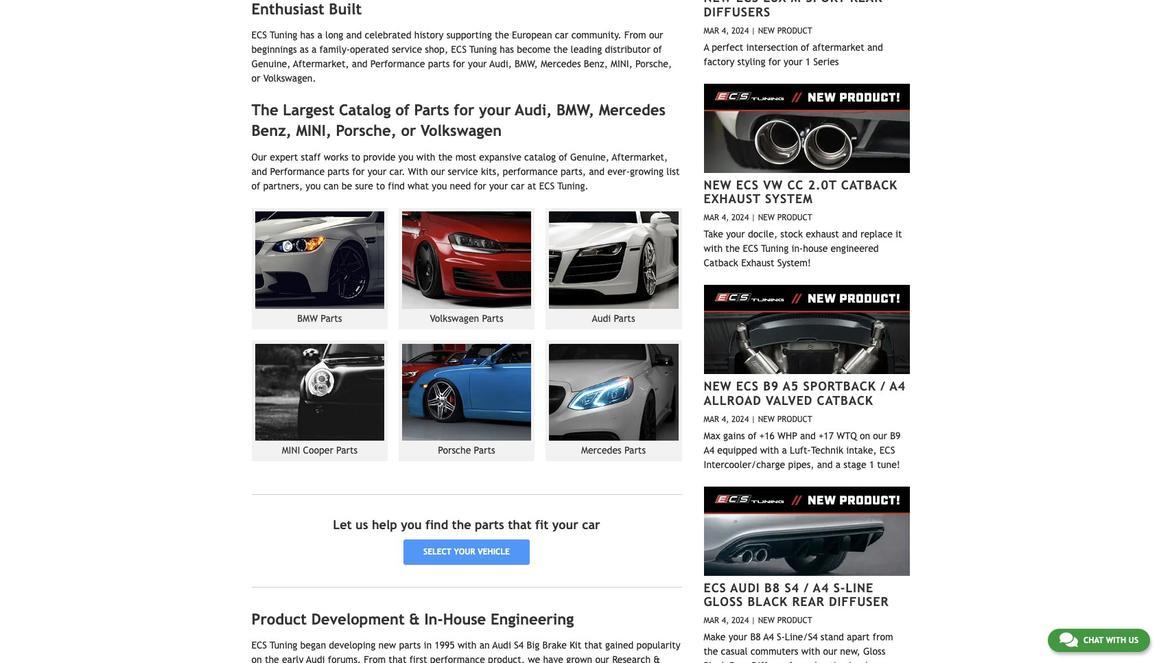 Task type: locate. For each thing, give the bounding box(es) containing it.
to right sure
[[376, 180, 385, 191]]

ecs inside mar 4, 2024 | new product max gains of +16 whp and +17 wtq on our b9 a4 equipped with a luft-technik intake, ecs intercooler/charge pipes, and a stage 1 tune!
[[880, 445, 896, 456]]

s-
[[834, 581, 846, 595], [777, 632, 785, 643]]

mar up the make
[[704, 616, 720, 626]]

gloss down from
[[864, 646, 886, 657]]

new inside mar 4, 2024 | new product max gains of +16 whp and +17 wtq on our b9 a4 equipped with a luft-technik intake, ecs intercooler/charge pipes, and a stage 1 tune!
[[759, 415, 775, 424]]

has up as
[[300, 30, 315, 41]]

1 inside mar 4, 2024 | new product max gains of +16 whp and +17 wtq on our b9 a4 equipped with a luft-technik intake, ecs intercooler/charge pipes, and a stage 1 tune!
[[870, 459, 875, 470]]

product for s4
[[778, 616, 813, 626]]

that
[[508, 518, 532, 532], [585, 640, 603, 651], [389, 655, 407, 663]]

distributor
[[605, 44, 651, 55]]

1 horizontal spatial from
[[625, 30, 647, 41]]

new
[[379, 640, 396, 651]]

4 | from the top
[[752, 616, 756, 626]]

0 vertical spatial benz,
[[584, 59, 608, 70]]

1 horizontal spatial /
[[881, 379, 886, 394]]

3 | from the top
[[752, 415, 756, 424]]

grown
[[567, 655, 593, 663]]

aftermarket, down family-
[[293, 59, 349, 70]]

new ecs b9 a5 sportback / a4 allroad valved catback
[[704, 379, 906, 408]]

0 horizontal spatial performance
[[270, 166, 325, 177]]

0 vertical spatial mercedes
[[541, 59, 581, 70]]

1 horizontal spatial performance
[[371, 59, 425, 70]]

mar up a
[[704, 26, 720, 36]]

catback inside new ecs vw cc 2.0t catback exhaust system
[[842, 178, 898, 192]]

you up car.
[[399, 152, 414, 163]]

with down line/s4
[[802, 646, 821, 657]]

a
[[318, 30, 323, 41], [312, 44, 317, 55], [782, 445, 787, 456], [836, 459, 841, 470], [804, 661, 809, 663]]

4,
[[722, 26, 729, 36], [722, 213, 729, 223], [722, 415, 729, 424], [722, 616, 729, 626]]

b8 inside ecs audi b8 s4 / a4 s-line gloss black rear diffuser
[[765, 581, 781, 595]]

with inside mar 4, 2024 | new product make your b8 a4 s-line/s4 stand apart from the casual commuters with our new, gloss black rear diffuser for a drastic visu
[[802, 646, 821, 657]]

0 vertical spatial 1
[[806, 56, 811, 67]]

0 horizontal spatial car
[[511, 180, 525, 191]]

your inside ecs tuning has a long and celebrated history supporting the european car community. from our beginnings as a family-operated service shop, ecs tuning has become the leading distributor of genuine, aftermarket, and performance parts for your audi, bmw, mercedes benz, mini, porsche, or volkswagen.
[[468, 59, 487, 70]]

catalog
[[339, 101, 391, 119]]

our inside our expert staff works to provide you with the most expansive catalog of genuine, aftermarket, and performance parts for your car. with our service kits, performance parts, and ever-growing list of partners, you can be sure to find what you need for your car at ecs tuning.
[[431, 166, 445, 177]]

car left at
[[511, 180, 525, 191]]

1 vertical spatial audi,
[[515, 101, 552, 119]]

0 horizontal spatial aftermarket,
[[293, 59, 349, 70]]

b9 left a5
[[764, 379, 780, 394]]

from
[[873, 632, 894, 643]]

0 vertical spatial that
[[508, 518, 532, 532]]

0 horizontal spatial or
[[252, 73, 261, 84]]

ecs inside new ecs vw cc 2.0t catback exhaust system
[[737, 178, 759, 192]]

1 horizontal spatial audi,
[[515, 101, 552, 119]]

and right the long at left
[[346, 30, 362, 41]]

1 vertical spatial s-
[[777, 632, 785, 643]]

1 horizontal spatial diffuser
[[829, 595, 889, 609]]

bmw parts link
[[252, 208, 388, 329]]

1 horizontal spatial gloss
[[864, 646, 886, 657]]

parts for bmw parts
[[321, 313, 342, 324]]

parts inside the largest catalog of parts for your audi, bmw, mercedes benz, mini, porsche, or volkswagen
[[414, 101, 450, 119]]

1 horizontal spatial black
[[748, 595, 788, 609]]

replace
[[861, 229, 893, 240]]

your down supporting
[[468, 59, 487, 70]]

b9 inside new ecs b9 a5 sportback / a4 allroad valved catback
[[764, 379, 780, 394]]

2024 for b9
[[732, 415, 749, 424]]

exhaust down docile, on the top right of the page
[[742, 258, 775, 269]]

vehicle
[[478, 547, 510, 557]]

with up with
[[417, 152, 436, 163]]

you left can
[[306, 180, 321, 191]]

3 2024 from the top
[[732, 415, 749, 424]]

with down +16
[[761, 445, 780, 456]]

mar up take on the right top of the page
[[704, 213, 720, 223]]

black down casual in the right of the page
[[704, 661, 727, 663]]

mini, down largest at the left
[[296, 122, 332, 139]]

1 horizontal spatial porsche,
[[636, 59, 672, 70]]

casual
[[721, 646, 748, 657]]

0 vertical spatial b9
[[764, 379, 780, 394]]

our up intake,
[[874, 430, 888, 441]]

performance down 1995
[[430, 655, 485, 663]]

porsche, inside the largest catalog of parts for your audi, bmw, mercedes benz, mini, porsche, or volkswagen
[[336, 122, 397, 139]]

catback up wtq
[[818, 393, 874, 408]]

1 horizontal spatial genuine,
[[571, 152, 610, 163]]

0 vertical spatial volkswagen
[[421, 122, 502, 139]]

gloss up the make
[[704, 595, 744, 609]]

0 vertical spatial black
[[748, 595, 788, 609]]

0 vertical spatial s4
[[785, 581, 800, 595]]

0 vertical spatial aftermarket,
[[293, 59, 349, 70]]

4, for new ecs b9 a5 sportback / a4 allroad valved catback
[[722, 415, 729, 424]]

your down kits,
[[489, 180, 508, 191]]

from
[[625, 30, 647, 41], [364, 655, 386, 663]]

performance inside ecs tuning has a long and celebrated history supporting the european car community. from our beginnings as a family-operated service shop, ecs tuning has become the leading distributor of genuine, aftermarket, and performance parts for your audi, bmw, mercedes benz, mini, porsche, or volkswagen.
[[371, 59, 425, 70]]

0 vertical spatial catback
[[842, 178, 898, 192]]

1 vertical spatial has
[[500, 44, 514, 55]]

exhaust up take on the right top of the page
[[704, 192, 761, 206]]

mini, down 'distributor'
[[611, 59, 633, 70]]

4, inside mar 4, 2024 | new product make your b8 a4 s-line/s4 stand apart from the casual commuters with our new, gloss black rear diffuser for a drastic visu
[[722, 616, 729, 626]]

intake,
[[847, 445, 877, 456]]

b9
[[764, 379, 780, 394], [891, 430, 901, 441]]

in-
[[792, 243, 804, 254]]

performance down expert at top
[[270, 166, 325, 177]]

your right take on the right top of the page
[[727, 229, 745, 240]]

parts for audi parts
[[614, 313, 636, 324]]

catback inside new ecs b9 a5 sportback / a4 allroad valved catback
[[818, 393, 874, 408]]

our
[[650, 30, 664, 41], [431, 166, 445, 177], [874, 430, 888, 441], [824, 646, 838, 657], [596, 655, 610, 663]]

0 vertical spatial diffuser
[[829, 595, 889, 609]]

began
[[300, 640, 326, 651]]

house
[[804, 243, 828, 254]]

for inside mar 4, 2024 | new product a perfect intersection of aftermarket and factory styling for your 1 series
[[769, 56, 781, 67]]

0 vertical spatial mini,
[[611, 59, 633, 70]]

car right the 'european'
[[555, 30, 569, 41]]

1 horizontal spatial b9
[[891, 430, 901, 441]]

s4 left 'big'
[[514, 640, 524, 651]]

0 horizontal spatial genuine,
[[252, 59, 291, 70]]

0 horizontal spatial mini,
[[296, 122, 332, 139]]

1 vertical spatial bmw,
[[557, 101, 595, 119]]

ecs up tune! at the bottom of page
[[880, 445, 896, 456]]

catback right 2.0t
[[842, 178, 898, 192]]

2024 up docile, on the top right of the page
[[732, 213, 749, 223]]

0 vertical spatial audi,
[[490, 59, 512, 70]]

your inside button
[[454, 547, 476, 557]]

2 vertical spatial rear
[[730, 661, 749, 663]]

has
[[300, 30, 315, 41], [500, 44, 514, 55]]

| for vw
[[752, 213, 756, 223]]

1 horizontal spatial rear
[[793, 595, 825, 609]]

diffuser inside ecs audi b8 s4 / a4 s-line gloss black rear diffuser
[[829, 595, 889, 609]]

genuine,
[[252, 59, 291, 70], [571, 152, 610, 163]]

black up mar 4, 2024 | new product make your b8 a4 s-line/s4 stand apart from the casual commuters with our new, gloss black rear diffuser for a drastic visu
[[748, 595, 788, 609]]

to
[[352, 152, 361, 163], [376, 180, 385, 191]]

1 vertical spatial aftermarket,
[[612, 152, 668, 163]]

growing
[[630, 166, 664, 177]]

1 horizontal spatial benz,
[[584, 59, 608, 70]]

mercedes
[[541, 59, 581, 70], [599, 101, 666, 119], [582, 445, 622, 456]]

aftermarket,
[[293, 59, 349, 70], [612, 152, 668, 163]]

engineering
[[491, 610, 574, 628]]

1 horizontal spatial s4
[[785, 581, 800, 595]]

and
[[346, 30, 362, 41], [868, 42, 884, 53], [352, 59, 368, 70], [252, 166, 267, 177], [589, 166, 605, 177], [842, 229, 858, 240], [801, 430, 816, 441], [818, 459, 833, 470]]

your inside the largest catalog of parts for your audi, bmw, mercedes benz, mini, porsche, or volkswagen
[[479, 101, 511, 119]]

celebrated
[[365, 30, 412, 41]]

| up commuters
[[752, 616, 756, 626]]

0 vertical spatial service
[[392, 44, 422, 55]]

or up with
[[401, 122, 416, 139]]

parts inside "link"
[[336, 445, 358, 456]]

1 vertical spatial s4
[[514, 640, 524, 651]]

0 horizontal spatial rear
[[730, 661, 749, 663]]

s4 up line/s4
[[785, 581, 800, 595]]

1 vertical spatial performance
[[270, 166, 325, 177]]

| inside mar 4, 2024 | new product max gains of +16 whp and +17 wtq on our b9 a4 equipped with a luft-technik intake, ecs intercooler/charge pipes, and a stage 1 tune!
[[752, 415, 756, 424]]

1 horizontal spatial on
[[860, 430, 871, 441]]

tuning up the early
[[270, 640, 298, 651]]

and down our
[[252, 166, 267, 177]]

product inside mar 4, 2024 | new product max gains of +16 whp and +17 wtq on our b9 a4 equipped with a luft-technik intake, ecs intercooler/charge pipes, and a stage 1 tune!
[[778, 415, 813, 424]]

0 horizontal spatial performance
[[430, 655, 485, 663]]

early
[[282, 655, 304, 663]]

audi inside 'link'
[[592, 313, 611, 324]]

exhaust
[[704, 192, 761, 206], [742, 258, 775, 269]]

aftermarket, up growing
[[612, 152, 668, 163]]

parts down works
[[328, 166, 350, 177]]

4, up 'gains'
[[722, 415, 729, 424]]

1 horizontal spatial has
[[500, 44, 514, 55]]

b8 up commuters
[[751, 632, 761, 643]]

b8 up mar 4, 2024 | new product make your b8 a4 s-line/s4 stand apart from the casual commuters with our new, gloss black rear diffuser for a drastic visu
[[765, 581, 781, 595]]

and up engineered
[[842, 229, 858, 240]]

with
[[408, 166, 428, 177]]

product for a5
[[778, 415, 813, 424]]

on inside mar 4, 2024 | new product max gains of +16 whp and +17 wtq on our b9 a4 equipped with a luft-technik intake, ecs intercooler/charge pipes, and a stage 1 tune!
[[860, 430, 871, 441]]

community.
[[572, 30, 622, 41]]

most
[[456, 152, 477, 163]]

development
[[311, 610, 405, 628]]

b8 inside mar 4, 2024 | new product make your b8 a4 s-line/s4 stand apart from the casual commuters with our new, gloss black rear diffuser for a drastic visu
[[751, 632, 761, 643]]

you right help
[[401, 518, 422, 532]]

new up +16
[[759, 415, 775, 424]]

0 horizontal spatial bmw,
[[515, 59, 538, 70]]

bmw, up parts,
[[557, 101, 595, 119]]

new inside the 'new ecs e8x m-sport rear diffusers'
[[704, 0, 732, 5]]

product inside mar 4, 2024 | new product take your docile, stock exhaust and replace it with the ecs tuning in-house engineered catback exhaust system!
[[778, 213, 813, 223]]

rear
[[851, 0, 883, 5], [793, 595, 825, 609], [730, 661, 749, 663]]

parts inside 'link'
[[614, 313, 636, 324]]

0 horizontal spatial b8
[[751, 632, 761, 643]]

1 vertical spatial car
[[511, 180, 525, 191]]

of left partners,
[[252, 180, 260, 191]]

0 vertical spatial exhaust
[[704, 192, 761, 206]]

ecs left a5
[[737, 379, 759, 394]]

apart
[[847, 632, 870, 643]]

porsche, down 'distributor'
[[636, 59, 672, 70]]

4 2024 from the top
[[732, 616, 749, 626]]

4, inside mar 4, 2024 | new product max gains of +16 whp and +17 wtq on our b9 a4 equipped with a luft-technik intake, ecs intercooler/charge pipes, and a stage 1 tune!
[[722, 415, 729, 424]]

1 horizontal spatial car
[[555, 30, 569, 41]]

or inside the largest catalog of parts for your audi, bmw, mercedes benz, mini, porsche, or volkswagen
[[401, 122, 416, 139]]

new inside mar 4, 2024 | new product take your docile, stock exhaust and replace it with the ecs tuning in-house engineered catback exhaust system!
[[759, 213, 775, 223]]

4, inside mar 4, 2024 | new product take your docile, stock exhaust and replace it with the ecs tuning in-house engineered catback exhaust system!
[[722, 213, 729, 223]]

3 mar from the top
[[704, 415, 720, 424]]

partners,
[[263, 180, 303, 191]]

product,
[[488, 655, 525, 663]]

parts inside 'link'
[[321, 313, 342, 324]]

1 vertical spatial exhaust
[[742, 258, 775, 269]]

audi parts
[[592, 313, 636, 324]]

find
[[388, 180, 405, 191], [426, 518, 448, 532]]

of right catalog
[[396, 101, 410, 119]]

1 vertical spatial genuine,
[[571, 152, 610, 163]]

0 horizontal spatial /
[[804, 581, 810, 595]]

performance
[[371, 59, 425, 70], [270, 166, 325, 177]]

1 vertical spatial mini,
[[296, 122, 332, 139]]

0 vertical spatial performance
[[371, 59, 425, 70]]

2024 up 'gains'
[[732, 415, 749, 424]]

ecs inside ecs audi b8 s4 / a4 s-line gloss black rear diffuser
[[704, 581, 727, 595]]

0 vertical spatial /
[[881, 379, 886, 394]]

0 horizontal spatial service
[[392, 44, 422, 55]]

of inside the largest catalog of parts for your audi, bmw, mercedes benz, mini, porsche, or volkswagen
[[396, 101, 410, 119]]

2.0t
[[809, 178, 837, 192]]

0 horizontal spatial from
[[364, 655, 386, 663]]

for up sure
[[352, 166, 365, 177]]

mercedes inside the largest catalog of parts for your audi, bmw, mercedes benz, mini, porsche, or volkswagen
[[599, 101, 666, 119]]

mini, inside ecs tuning has a long and celebrated history supporting the european car community. from our beginnings as a family-operated service shop, ecs tuning has become the leading distributor of genuine, aftermarket, and performance parts for your audi, bmw, mercedes benz, mini, porsche, or volkswagen.
[[611, 59, 633, 70]]

our up drastic
[[824, 646, 838, 657]]

need
[[450, 180, 471, 191]]

diffuser down commuters
[[752, 661, 786, 663]]

gloss inside ecs audi b8 s4 / a4 s-line gloss black rear diffuser
[[704, 595, 744, 609]]

bmw, inside ecs tuning has a long and celebrated history supporting the european car community. from our beginnings as a family-operated service shop, ecs tuning has become the leading distributor of genuine, aftermarket, and performance parts for your audi, bmw, mercedes benz, mini, porsche, or volkswagen.
[[515, 59, 538, 70]]

new ecs b9 a5 sportback / a4 allroad valved catback image
[[704, 285, 910, 374]]

0 horizontal spatial 1
[[806, 56, 811, 67]]

to right works
[[352, 152, 361, 163]]

2 mar from the top
[[704, 213, 720, 223]]

0 horizontal spatial benz,
[[252, 122, 292, 139]]

a left drastic
[[804, 661, 809, 663]]

1 vertical spatial gloss
[[864, 646, 886, 657]]

our up 'distributor'
[[650, 30, 664, 41]]

comments image
[[1060, 632, 1079, 648]]

product up stock at the right of the page
[[778, 213, 813, 223]]

0 vertical spatial porsche,
[[636, 59, 672, 70]]

ecs up the make
[[704, 581, 727, 595]]

european
[[512, 30, 552, 41]]

1 right "stage" at the right bottom of page
[[870, 459, 875, 470]]

your down let us help you find the parts that fit your     car
[[454, 547, 476, 557]]

0 vertical spatial from
[[625, 30, 647, 41]]

us
[[1129, 636, 1139, 645]]

for inside mar 4, 2024 | new product make your b8 a4 s-line/s4 stand apart from the casual commuters with our new, gloss black rear diffuser for a drastic visu
[[789, 661, 801, 663]]

first
[[410, 655, 427, 663]]

rear down casual in the right of the page
[[730, 661, 749, 663]]

1 horizontal spatial 1
[[870, 459, 875, 470]]

1 | from the top
[[752, 26, 756, 36]]

on up intake,
[[860, 430, 871, 441]]

audi, inside ecs tuning has a long and celebrated history supporting the european car community. from our beginnings as a family-operated service shop, ecs tuning has become the leading distributor of genuine, aftermarket, and performance parts for your audi, bmw, mercedes benz, mini, porsche, or volkswagen.
[[490, 59, 512, 70]]

rear up line/s4
[[793, 595, 825, 609]]

your down intersection
[[784, 56, 803, 67]]

bmw,
[[515, 59, 538, 70], [557, 101, 595, 119]]

2 | from the top
[[752, 213, 756, 223]]

new up intersection
[[759, 26, 775, 36]]

1 vertical spatial or
[[401, 122, 416, 139]]

new up take on the right top of the page
[[704, 178, 732, 192]]

the inside our expert staff works to provide you with the most expansive catalog of genuine, aftermarket, and performance parts for your car. with our service kits, performance parts, and ever-growing list of partners, you can be sure to find what you need for your car at ecs tuning.
[[439, 152, 453, 163]]

of
[[801, 42, 810, 53], [654, 44, 662, 55], [396, 101, 410, 119], [559, 152, 568, 163], [252, 180, 260, 191], [748, 430, 757, 441]]

1 2024 from the top
[[732, 26, 749, 36]]

from up 'distributor'
[[625, 30, 647, 41]]

exhaust inside mar 4, 2024 | new product take your docile, stock exhaust and replace it with the ecs tuning in-house engineered catback exhaust system!
[[742, 258, 775, 269]]

0 horizontal spatial porsche,
[[336, 122, 397, 139]]

0 horizontal spatial s-
[[777, 632, 785, 643]]

diffusers
[[704, 4, 771, 19]]

your up casual in the right of the page
[[729, 632, 748, 643]]

2024 inside mar 4, 2024 | new product max gains of +16 whp and +17 wtq on our b9 a4 equipped with a luft-technik intake, ecs intercooler/charge pipes, and a stage 1 tune!
[[732, 415, 749, 424]]

/ inside new ecs b9 a5 sportback / a4 allroad valved catback
[[881, 379, 886, 394]]

a inside mar 4, 2024 | new product make your b8 a4 s-line/s4 stand apart from the casual commuters with our new, gloss black rear diffuser for a drastic visu
[[804, 661, 809, 663]]

1 vertical spatial /
[[804, 581, 810, 595]]

2 2024 from the top
[[732, 213, 749, 223]]

product down the 'new ecs e8x m-sport rear diffusers'
[[778, 26, 813, 36]]

s- up the stand
[[834, 581, 846, 595]]

1 vertical spatial rear
[[793, 595, 825, 609]]

new ecs vw cc 2.0t catback exhaust system link
[[704, 178, 898, 206]]

car inside ecs tuning has a long and celebrated history supporting the european car community. from our beginnings as a family-operated service shop, ecs tuning has become the leading distributor of genuine, aftermarket, and performance parts for your audi, bmw, mercedes benz, mini, porsche, or volkswagen.
[[555, 30, 569, 41]]

parts,
[[561, 166, 586, 177]]

from inside ecs tuning has a long and celebrated history supporting the european car community. from our beginnings as a family-operated service shop, ecs tuning has become the leading distributor of genuine, aftermarket, and performance parts for your audi, bmw, mercedes benz, mini, porsche, or volkswagen.
[[625, 30, 647, 41]]

mar 4, 2024 | new product take your docile, stock exhaust and replace it with the ecs tuning in-house engineered catback exhaust system!
[[704, 213, 903, 269]]

mar inside mar 4, 2024 | new product make your b8 a4 s-line/s4 stand apart from the casual commuters with our new, gloss black rear diffuser for a drastic visu
[[704, 616, 720, 626]]

works
[[324, 152, 349, 163]]

b8
[[765, 581, 781, 595], [751, 632, 761, 643]]

chat with us
[[1084, 636, 1139, 645]]

a4 left line
[[814, 581, 830, 595]]

| inside mar 4, 2024 | new product make your b8 a4 s-line/s4 stand apart from the casual commuters with our new, gloss black rear diffuser for a drastic visu
[[752, 616, 756, 626]]

4 4, from the top
[[722, 616, 729, 626]]

mar 4, 2024 | new product max gains of +16 whp and +17 wtq on our b9 a4 equipped with a luft-technik intake, ecs intercooler/charge pipes, and a stage 1 tune!
[[704, 415, 901, 470]]

tuning down docile, on the top right of the page
[[762, 243, 789, 254]]

4, for ecs audi b8 s4 / a4 s-line gloss black rear diffuser
[[722, 616, 729, 626]]

2024
[[732, 26, 749, 36], [732, 213, 749, 223], [732, 415, 749, 424], [732, 616, 749, 626]]

for
[[769, 56, 781, 67], [453, 59, 465, 70], [454, 101, 475, 119], [352, 166, 365, 177], [474, 180, 487, 191], [789, 661, 801, 663]]

1 vertical spatial b8
[[751, 632, 761, 643]]

a4 up commuters
[[764, 632, 774, 643]]

product inside mar 4, 2024 | new product make your b8 a4 s-line/s4 stand apart from the casual commuters with our new, gloss black rear diffuser for a drastic visu
[[778, 616, 813, 626]]

engineered
[[831, 243, 879, 254]]

car right the fit
[[582, 518, 601, 532]]

exhaust
[[806, 229, 840, 240]]

s4
[[785, 581, 800, 595], [514, 640, 524, 651]]

0 horizontal spatial gloss
[[704, 595, 744, 609]]

3 4, from the top
[[722, 415, 729, 424]]

1 vertical spatial service
[[448, 166, 478, 177]]

have
[[543, 655, 564, 663]]

2024 inside mar 4, 2024 | new product take your docile, stock exhaust and replace it with the ecs tuning in-house engineered catback exhaust system!
[[732, 213, 749, 223]]

product up line/s4
[[778, 616, 813, 626]]

can
[[324, 180, 339, 191]]

service
[[392, 44, 422, 55], [448, 166, 478, 177]]

ecs left began at the bottom left
[[252, 640, 267, 651]]

| inside mar 4, 2024 | new product take your docile, stock exhaust and replace it with the ecs tuning in-house engineered catback exhaust system!
[[752, 213, 756, 223]]

bmw, down become on the top left of the page
[[515, 59, 538, 70]]

0 horizontal spatial has
[[300, 30, 315, 41]]

parts
[[414, 101, 450, 119], [321, 313, 342, 324], [482, 313, 504, 324], [614, 313, 636, 324], [336, 445, 358, 456], [474, 445, 496, 456], [625, 445, 646, 456]]

0 horizontal spatial s4
[[514, 640, 524, 651]]

mar inside mar 4, 2024 | new product take your docile, stock exhaust and replace it with the ecs tuning in-house engineered catback exhaust system!
[[704, 213, 720, 223]]

1 vertical spatial from
[[364, 655, 386, 663]]

0 vertical spatial on
[[860, 430, 871, 441]]

new up commuters
[[759, 616, 775, 626]]

2 vertical spatial that
[[389, 655, 407, 663]]

wtq
[[837, 430, 857, 441]]

1 vertical spatial to
[[376, 180, 385, 191]]

1 horizontal spatial service
[[448, 166, 478, 177]]

4 mar from the top
[[704, 616, 720, 626]]

of inside ecs tuning has a long and celebrated history supporting the european car community. from our beginnings as a family-operated service shop, ecs tuning has become the leading distributor of genuine, aftermarket, and performance parts for your audi, bmw, mercedes benz, mini, porsche, or volkswagen.
[[654, 44, 662, 55]]

new ecs vw cc 2.0t catback exhaust system image
[[704, 84, 910, 173]]

1 vertical spatial 1
[[870, 459, 875, 470]]

the left in-
[[726, 243, 740, 254]]

1 4, from the top
[[722, 26, 729, 36]]

0 horizontal spatial on
[[252, 655, 262, 663]]

1 mar from the top
[[704, 26, 720, 36]]

0 vertical spatial genuine,
[[252, 59, 291, 70]]

history
[[415, 30, 444, 41]]

1 horizontal spatial aftermarket,
[[612, 152, 668, 163]]

of left +16
[[748, 430, 757, 441]]

of right 'distributor'
[[654, 44, 662, 55]]

a4 inside mar 4, 2024 | new product make your b8 a4 s-line/s4 stand apart from the casual commuters with our new, gloss black rear diffuser for a drastic visu
[[764, 632, 774, 643]]

2 horizontal spatial that
[[585, 640, 603, 651]]

car.
[[390, 166, 405, 177]]

audi, up 'catalog'
[[515, 101, 552, 119]]

1 vertical spatial porsche,
[[336, 122, 397, 139]]

/
[[881, 379, 886, 394], [804, 581, 810, 595]]

find inside our expert staff works to provide you with the most expansive catalog of genuine, aftermarket, and performance parts for your car. with our service kits, performance parts, and ever-growing list of partners, you can be sure to find what you need for your car at ecs tuning.
[[388, 180, 405, 191]]

1 horizontal spatial bmw,
[[557, 101, 595, 119]]

select your vehicle button
[[404, 540, 530, 565]]

our inside ecs tuning has a long and celebrated history supporting the european car community. from our beginnings as a family-operated service shop, ecs tuning has become the leading distributor of genuine, aftermarket, and performance parts for your audi, bmw, mercedes benz, mini, porsche, or volkswagen.
[[650, 30, 664, 41]]

has left become on the top left of the page
[[500, 44, 514, 55]]

| up intersection
[[752, 26, 756, 36]]

with inside mar 4, 2024 | new product take your docile, stock exhaust and replace it with the ecs tuning in-house engineered catback exhaust system!
[[704, 243, 723, 254]]

as
[[300, 44, 309, 55]]

mar for ecs audi b8 s4 / a4 s-line gloss black rear diffuser
[[704, 616, 720, 626]]

catback
[[842, 178, 898, 192], [704, 258, 739, 269], [818, 393, 874, 408]]

service down celebrated
[[392, 44, 422, 55]]

s4 inside ecs audi b8 s4 / a4 s-line gloss black rear diffuser
[[785, 581, 800, 595]]

0 vertical spatial car
[[555, 30, 569, 41]]

0 vertical spatial to
[[352, 152, 361, 163]]

/ up line/s4
[[804, 581, 810, 595]]

0 horizontal spatial black
[[704, 661, 727, 663]]

cc
[[788, 178, 804, 192]]

family-
[[320, 44, 350, 55]]

and right aftermarket at the top right of page
[[868, 42, 884, 53]]

performance inside our expert staff works to provide you with the most expansive catalog of genuine, aftermarket, and performance parts for your car. with our service kits, performance parts, and ever-growing list of partners, you can be sure to find what you need for your car at ecs tuning.
[[270, 166, 325, 177]]

1 vertical spatial b9
[[891, 430, 901, 441]]

parts for mercedes parts
[[625, 445, 646, 456]]

that down new
[[389, 655, 407, 663]]

2 4, from the top
[[722, 213, 729, 223]]

1 vertical spatial catback
[[704, 258, 739, 269]]

0 horizontal spatial find
[[388, 180, 405, 191]]

that right kit
[[585, 640, 603, 651]]

system!
[[778, 258, 812, 269]]



Task type: vqa. For each thing, say whether or not it's contained in the screenshot.
b8 to the bottom
yes



Task type: describe. For each thing, give the bounding box(es) containing it.
intersection
[[747, 42, 798, 53]]

new ecs b9 a5 sportback / a4 allroad valved catback link
[[704, 379, 906, 408]]

new inside new ecs b9 a5 sportback / a4 allroad valved catback
[[704, 379, 732, 394]]

catalog
[[525, 152, 556, 163]]

provide
[[363, 152, 396, 163]]

porsche, inside ecs tuning has a long and celebrated history supporting the european car community. from our beginnings as a family-operated service shop, ecs tuning has become the leading distributor of genuine, aftermarket, and performance parts for your audi, bmw, mercedes benz, mini, porsche, or volkswagen.
[[636, 59, 672, 70]]

parts for porsche parts
[[474, 445, 496, 456]]

be
[[342, 180, 352, 191]]

from inside the ecs tuning began developing new parts in 1995 with an audi s4 big brake kit that gained popularity on the early audi forums. from that first performance product, we have grown our research
[[364, 655, 386, 663]]

our inside mar 4, 2024 | new product make your b8 a4 s-line/s4 stand apart from the casual commuters with our new, gloss black rear diffuser for a drastic visu
[[824, 646, 838, 657]]

genuine, inside our expert staff works to provide you with the most expansive catalog of genuine, aftermarket, and performance parts for your car. with our service kits, performance parts, and ever-growing list of partners, you can be sure to find what you need for your car at ecs tuning.
[[571, 152, 610, 163]]

product up the early
[[252, 610, 307, 628]]

for down kits,
[[474, 180, 487, 191]]

the inside mar 4, 2024 | new product make your b8 a4 s-line/s4 stand apart from the casual commuters with our new, gloss black rear diffuser for a drastic visu
[[704, 646, 718, 657]]

you left need
[[432, 180, 447, 191]]

a4 inside ecs audi b8 s4 / a4 s-line gloss black rear diffuser
[[814, 581, 830, 595]]

drastic
[[812, 661, 842, 663]]

1 horizontal spatial to
[[376, 180, 385, 191]]

mar for new ecs vw cc 2.0t catback exhaust system
[[704, 213, 720, 223]]

mar inside mar 4, 2024 | new product a perfect intersection of aftermarket and factory styling for your 1 series
[[704, 26, 720, 36]]

chat
[[1084, 636, 1104, 645]]

sportback
[[804, 379, 877, 394]]

s- inside ecs audi b8 s4 / a4 s-line gloss black rear diffuser
[[834, 581, 846, 595]]

product for cc
[[778, 213, 813, 223]]

2024 inside mar 4, 2024 | new product a perfect intersection of aftermarket and factory styling for your 1 series
[[732, 26, 749, 36]]

on inside the ecs tuning began developing new parts in 1995 with an audi s4 big brake kit that gained popularity on the early audi forums. from that first performance product, we have grown our research
[[252, 655, 262, 663]]

parts inside the ecs tuning began developing new parts in 1995 with an audi s4 big brake kit that gained popularity on the early audi forums. from that first performance product, we have grown our research
[[399, 640, 421, 651]]

kits,
[[481, 166, 500, 177]]

us
[[356, 518, 368, 532]]

/ inside ecs audi b8 s4 / a4 s-line gloss black rear diffuser
[[804, 581, 810, 595]]

exhaust inside new ecs vw cc 2.0t catback exhaust system
[[704, 192, 761, 206]]

developing
[[329, 640, 376, 651]]

bmw
[[298, 313, 318, 324]]

diffuser inside mar 4, 2024 | new product make your b8 a4 s-line/s4 stand apart from the casual commuters with our new, gloss black rear diffuser for a drastic visu
[[752, 661, 786, 663]]

at
[[528, 180, 537, 191]]

a4 inside new ecs b9 a5 sportback / a4 allroad valved catback
[[890, 379, 906, 394]]

pipes,
[[789, 459, 815, 470]]

performance inside our expert staff works to provide you with the most expansive catalog of genuine, aftermarket, and performance parts for your car. with our service kits, performance parts, and ever-growing list of partners, you can be sure to find what you need for your car at ecs tuning.
[[503, 166, 558, 177]]

ecs inside our expert staff works to provide you with the most expansive catalog of genuine, aftermarket, and performance parts for your car. with our service kits, performance parts, and ever-growing list of partners, you can be sure to find what you need for your car at ecs tuning.
[[539, 180, 555, 191]]

and down operated
[[352, 59, 368, 70]]

new ecs e8x m-sport rear diffusers link
[[704, 0, 883, 19]]

ecs down supporting
[[451, 44, 467, 55]]

+17
[[819, 430, 834, 441]]

aftermarket, inside ecs tuning has a long and celebrated history supporting the european car community. from our beginnings as a family-operated service shop, ecs tuning has become the leading distributor of genuine, aftermarket, and performance parts for your audi, bmw, mercedes benz, mini, porsche, or volkswagen.
[[293, 59, 349, 70]]

let us help you find the parts that fit your     car
[[333, 518, 601, 532]]

and inside mar 4, 2024 | new product take your docile, stock exhaust and replace it with the ecs tuning in-house engineered catback exhaust system!
[[842, 229, 858, 240]]

our expert staff works to provide you with the most expansive catalog of genuine, aftermarket, and performance parts for your car. with our service kits, performance parts, and ever-growing list of partners, you can be sure to find what you need for your car at ecs tuning.
[[252, 152, 680, 191]]

house
[[443, 610, 486, 628]]

4, for new ecs vw cc 2.0t catback exhaust system
[[722, 213, 729, 223]]

1995
[[435, 640, 455, 651]]

our inside mar 4, 2024 | new product max gains of +16 whp and +17 wtq on our b9 a4 equipped with a luft-technik intake, ecs intercooler/charge pipes, and a stage 1 tune!
[[874, 430, 888, 441]]

1 horizontal spatial that
[[508, 518, 532, 532]]

tune!
[[878, 459, 901, 470]]

kit
[[570, 640, 582, 651]]

a right as
[[312, 44, 317, 55]]

of up parts,
[[559, 152, 568, 163]]

select
[[424, 547, 452, 557]]

service inside our expert staff works to provide you with the most expansive catalog of genuine, aftermarket, and performance parts for your car. with our service kits, performance parts, and ever-growing list of partners, you can be sure to find what you need for your car at ecs tuning.
[[448, 166, 478, 177]]

tuning inside the ecs tuning began developing new parts in 1995 with an audi s4 big brake kit that gained popularity on the early audi forums. from that first performance product, we have grown our research
[[270, 640, 298, 651]]

aftermarket, inside our expert staff works to provide you with the most expansive catalog of genuine, aftermarket, and performance parts for your car. with our service kits, performance parts, and ever-growing list of partners, you can be sure to find what you need for your car at ecs tuning.
[[612, 152, 668, 163]]

technik
[[811, 445, 844, 456]]

valved
[[766, 393, 813, 408]]

4, inside mar 4, 2024 | new product a perfect intersection of aftermarket and factory styling for your 1 series
[[722, 26, 729, 36]]

a left the long at left
[[318, 30, 323, 41]]

new inside mar 4, 2024 | new product a perfect intersection of aftermarket and factory styling for your 1 series
[[759, 26, 775, 36]]

for inside ecs tuning has a long and celebrated history supporting the european car community. from our beginnings as a family-operated service shop, ecs tuning has become the leading distributor of genuine, aftermarket, and performance parts for your audi, bmw, mercedes benz, mini, porsche, or volkswagen.
[[453, 59, 465, 70]]

and left ever-
[[589, 166, 605, 177]]

stock
[[781, 229, 803, 240]]

a down "whp" at the bottom
[[782, 445, 787, 456]]

parts inside our expert staff works to provide you with the most expansive catalog of genuine, aftermarket, and performance parts for your car. with our service kits, performance parts, and ever-growing list of partners, you can be sure to find what you need for your car at ecs tuning.
[[328, 166, 350, 177]]

the left the 'european'
[[495, 30, 509, 41]]

bmw, inside the largest catalog of parts for your audi, bmw, mercedes benz, mini, porsche, or volkswagen
[[557, 101, 595, 119]]

the inside mar 4, 2024 | new product take your docile, stock exhaust and replace it with the ecs tuning in-house engineered catback exhaust system!
[[726, 243, 740, 254]]

series
[[814, 56, 839, 67]]

ecs tuning began developing new parts in 1995 with an audi s4 big brake kit that gained popularity on the early audi forums. from that first performance product, we have grown our research 
[[252, 640, 681, 663]]

benz, inside ecs tuning has a long and celebrated history supporting the european car community. from our beginnings as a family-operated service shop, ecs tuning has become the leading distributor of genuine, aftermarket, and performance parts for your audi, bmw, mercedes benz, mini, porsche, or volkswagen.
[[584, 59, 608, 70]]

car inside our expert staff works to provide you with the most expansive catalog of genuine, aftermarket, and performance parts for your car. with our service kits, performance parts, and ever-growing list of partners, you can be sure to find what you need for your car at ecs tuning.
[[511, 180, 525, 191]]

help
[[372, 518, 397, 532]]

e8x
[[764, 0, 787, 5]]

with inside mar 4, 2024 | new product max gains of +16 whp and +17 wtq on our b9 a4 equipped with a luft-technik intake, ecs intercooler/charge pipes, and a stage 1 tune!
[[761, 445, 780, 456]]

mercedes inside ecs tuning has a long and celebrated history supporting the european car community. from our beginnings as a family-operated service shop, ecs tuning has become the leading distributor of genuine, aftermarket, and performance parts for your audi, bmw, mercedes benz, mini, porsche, or volkswagen.
[[541, 59, 581, 70]]

2024 for b8
[[732, 616, 749, 626]]

tuning inside mar 4, 2024 | new product take your docile, stock exhaust and replace it with the ecs tuning in-house engineered catback exhaust system!
[[762, 243, 789, 254]]

s- inside mar 4, 2024 | new product make your b8 a4 s-line/s4 stand apart from the casual commuters with our new, gloss black rear diffuser for a drastic visu
[[777, 632, 785, 643]]

| for b8
[[752, 616, 756, 626]]

beginnings
[[252, 44, 297, 55]]

volkswagen parts
[[430, 313, 504, 324]]

1 vertical spatial that
[[585, 640, 603, 651]]

mini, inside the largest catalog of parts for your audi, bmw, mercedes benz, mini, porsche, or volkswagen
[[296, 122, 332, 139]]

we
[[528, 655, 541, 663]]

whp
[[778, 430, 798, 441]]

gloss inside mar 4, 2024 | new product make your b8 a4 s-line/s4 stand apart from the casual commuters with our new, gloss black rear diffuser for a drastic visu
[[864, 646, 886, 657]]

in
[[424, 640, 432, 651]]

line
[[846, 581, 874, 595]]

rear inside ecs audi b8 s4 / a4 s-line gloss black rear diffuser
[[793, 595, 825, 609]]

0 horizontal spatial to
[[352, 152, 361, 163]]

with inside our expert staff works to provide you with the most expansive catalog of genuine, aftermarket, and performance parts for your car. with our service kits, performance parts, and ever-growing list of partners, you can be sure to find what you need for your car at ecs tuning.
[[417, 152, 436, 163]]

and down technik
[[818, 459, 833, 470]]

with inside the ecs tuning began developing new parts in 1995 with an audi s4 big brake kit that gained popularity on the early audi forums. from that first performance product, we have grown our research
[[458, 640, 477, 651]]

mar 4, 2024 | new product a perfect intersection of aftermarket and factory styling for your 1 series
[[704, 26, 884, 67]]

bmw parts
[[298, 313, 342, 324]]

mini cooper parts link
[[252, 340, 388, 462]]

product inside mar 4, 2024 | new product a perfect intersection of aftermarket and factory styling for your 1 series
[[778, 26, 813, 36]]

black inside ecs audi b8 s4 / a4 s-line gloss black rear diffuser
[[748, 595, 788, 609]]

or inside ecs tuning has a long and celebrated history supporting the european car community. from our beginnings as a family-operated service shop, ecs tuning has become the leading distributor of genuine, aftermarket, and performance parts for your audi, bmw, mercedes benz, mini, porsche, or volkswagen.
[[252, 73, 261, 84]]

line/s4
[[785, 632, 818, 643]]

ecs inside the ecs tuning began developing new parts in 1995 with an audi s4 big brake kit that gained popularity on the early audi forums. from that first performance product, we have grown our research
[[252, 640, 267, 651]]

new inside new ecs vw cc 2.0t catback exhaust system
[[704, 178, 732, 192]]

1 vertical spatial find
[[426, 518, 448, 532]]

tuning down supporting
[[470, 44, 497, 55]]

1 vertical spatial volkswagen
[[430, 313, 479, 324]]

new ecs vw cc 2.0t catback exhaust system
[[704, 178, 898, 206]]

+16
[[760, 430, 775, 441]]

leading
[[571, 44, 602, 55]]

a left "stage" at the right bottom of page
[[836, 459, 841, 470]]

benz, inside the largest catalog of parts for your audi, bmw, mercedes benz, mini, porsche, or volkswagen
[[252, 122, 292, 139]]

performance inside the ecs tuning began developing new parts in 1995 with an audi s4 big brake kit that gained popularity on the early audi forums. from that first performance product, we have grown our research
[[430, 655, 485, 663]]

for inside the largest catalog of parts for your audi, bmw, mercedes benz, mini, porsche, or volkswagen
[[454, 101, 475, 119]]

0 horizontal spatial that
[[389, 655, 407, 663]]

new,
[[841, 646, 861, 657]]

the left leading
[[554, 44, 568, 55]]

cooper
[[303, 445, 334, 456]]

staff
[[301, 152, 321, 163]]

expert
[[270, 152, 298, 163]]

2024 for vw
[[732, 213, 749, 223]]

rear inside mar 4, 2024 | new product make your b8 a4 s-line/s4 stand apart from the casual commuters with our new, gloss black rear diffuser for a drastic visu
[[730, 661, 749, 663]]

and up the luft-
[[801, 430, 816, 441]]

rear inside the 'new ecs e8x m-sport rear diffusers'
[[851, 0, 883, 5]]

mar for new ecs b9 a5 sportback / a4 allroad valved catback
[[704, 415, 720, 424]]

ecs inside mar 4, 2024 | new product take your docile, stock exhaust and replace it with the ecs tuning in-house engineered catback exhaust system!
[[743, 243, 759, 254]]

parts up vehicle
[[475, 518, 505, 532]]

an
[[480, 640, 490, 651]]

equipped
[[718, 445, 758, 456]]

mercedes parts
[[582, 445, 646, 456]]

of inside mar 4, 2024 | new product a perfect intersection of aftermarket and factory styling for your 1 series
[[801, 42, 810, 53]]

genuine, inside ecs tuning has a long and celebrated history supporting the european car community. from our beginnings as a family-operated service shop, ecs tuning has become the leading distributor of genuine, aftermarket, and performance parts for your audi, bmw, mercedes benz, mini, porsche, or volkswagen.
[[252, 59, 291, 70]]

expansive
[[479, 152, 522, 163]]

catback inside mar 4, 2024 | new product take your docile, stock exhaust and replace it with the ecs tuning in-house engineered catback exhaust system!
[[704, 258, 739, 269]]

of inside mar 4, 2024 | new product max gains of +16 whp and +17 wtq on our b9 a4 equipped with a luft-technik intake, ecs intercooler/charge pipes, and a stage 1 tune!
[[748, 430, 757, 441]]

the up select your vehicle
[[452, 518, 471, 532]]

aftermarket
[[813, 42, 865, 53]]

our inside the ecs tuning began developing new parts in 1995 with an audi s4 big brake kit that gained popularity on the early audi forums. from that first performance product, we have grown our research
[[596, 655, 610, 663]]

ecs tuning has a long and celebrated history supporting the european car community. from our beginnings as a family-operated service shop, ecs tuning has become the leading distributor of genuine, aftermarket, and performance parts for your audi, bmw, mercedes benz, mini, porsche, or volkswagen.
[[252, 30, 672, 84]]

audi, inside the largest catalog of parts for your audi, bmw, mercedes benz, mini, porsche, or volkswagen
[[515, 101, 552, 119]]

parts inside ecs tuning has a long and celebrated history supporting the european car community. from our beginnings as a family-operated service shop, ecs tuning has become the leading distributor of genuine, aftermarket, and performance parts for your audi, bmw, mercedes benz, mini, porsche, or volkswagen.
[[428, 59, 450, 70]]

tuning up beginnings
[[270, 30, 298, 41]]

| for b9
[[752, 415, 756, 424]]

long
[[325, 30, 344, 41]]

your inside mar 4, 2024 | new product a perfect intersection of aftermarket and factory styling for your 1 series
[[784, 56, 803, 67]]

docile,
[[748, 229, 778, 240]]

your down provide
[[368, 166, 387, 177]]

ecs up beginnings
[[252, 30, 267, 41]]

service inside ecs tuning has a long and celebrated history supporting the european car community. from our beginnings as a family-operated service shop, ecs tuning has become the leading distributor of genuine, aftermarket, and performance parts for your audi, bmw, mercedes benz, mini, porsche, or volkswagen.
[[392, 44, 422, 55]]

with left us
[[1107, 636, 1127, 645]]

ecs audi b8 s4 / a4 s-line gloss black rear diffuser image
[[704, 487, 910, 576]]

1 inside mar 4, 2024 | new product a perfect intersection of aftermarket and factory styling for your 1 series
[[806, 56, 811, 67]]

allroad
[[704, 393, 762, 408]]

luft-
[[790, 445, 811, 456]]

new inside mar 4, 2024 | new product make your b8 a4 s-line/s4 stand apart from the casual commuters with our new, gloss black rear diffuser for a drastic visu
[[759, 616, 775, 626]]

2 vertical spatial mercedes
[[582, 445, 622, 456]]

0 vertical spatial has
[[300, 30, 315, 41]]

a5
[[783, 379, 799, 394]]

2 horizontal spatial car
[[582, 518, 601, 532]]

gained
[[606, 640, 634, 651]]

and inside mar 4, 2024 | new product a perfect intersection of aftermarket and factory styling for your 1 series
[[868, 42, 884, 53]]

big
[[527, 640, 540, 651]]

black inside mar 4, 2024 | new product make your b8 a4 s-line/s4 stand apart from the casual commuters with our new, gloss black rear diffuser for a drastic visu
[[704, 661, 727, 663]]

ecs audi b8 s4 / a4 s-line gloss black rear diffuser
[[704, 581, 889, 609]]

s4 inside the ecs tuning began developing new parts in 1995 with an audi s4 big brake kit that gained popularity on the early audi forums. from that first performance product, we have grown our research
[[514, 640, 524, 651]]

b9 inside mar 4, 2024 | new product max gains of +16 whp and +17 wtq on our b9 a4 equipped with a luft-technik intake, ecs intercooler/charge pipes, and a stage 1 tune!
[[891, 430, 901, 441]]

audi parts link
[[546, 208, 682, 329]]

list
[[667, 166, 680, 177]]

your right the fit
[[553, 518, 579, 532]]

make
[[704, 632, 726, 643]]

volkswagen parts link
[[399, 208, 535, 329]]

sport
[[807, 0, 846, 5]]

m-
[[792, 0, 807, 5]]

supporting
[[447, 30, 492, 41]]

max
[[704, 430, 721, 441]]

parts for volkswagen parts
[[482, 313, 504, 324]]

mini cooper parts
[[282, 445, 358, 456]]

your inside mar 4, 2024 | new product make your b8 a4 s-line/s4 stand apart from the casual commuters with our new, gloss black rear diffuser for a drastic visu
[[729, 632, 748, 643]]

ecs inside new ecs b9 a5 sportback / a4 allroad valved catback
[[737, 379, 759, 394]]

the largest catalog of parts for your audi, bmw, mercedes benz, mini, porsche, or volkswagen
[[252, 101, 666, 139]]

it
[[896, 229, 903, 240]]

the
[[252, 101, 279, 119]]

stage
[[844, 459, 867, 470]]



